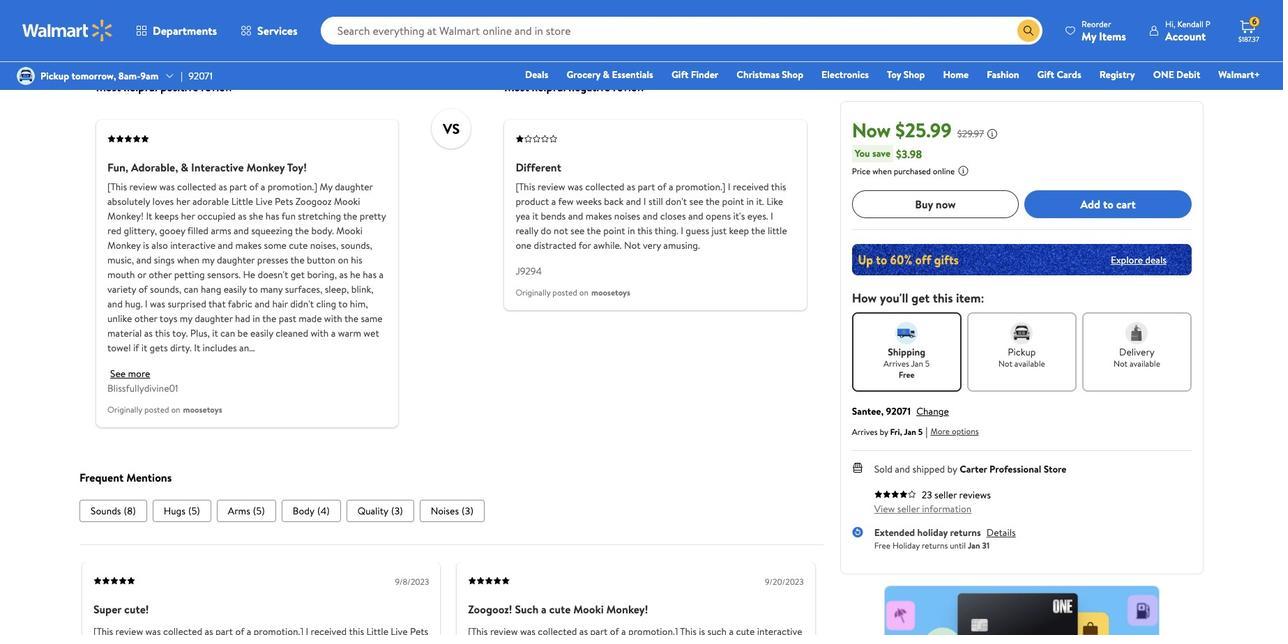 Task type: vqa. For each thing, say whether or not it's contained in the screenshot.
second Works from right
no



Task type: locate. For each thing, give the bounding box(es) containing it.
0 horizontal spatial pickup
[[40, 69, 69, 83]]

blissfullydivine01
[[107, 381, 178, 395]]

makes inside 'fun, adorable, & interactive monkey toy! [this review was collected as part of a promotion.] my daughter absolutely loves her adorable little live pets zoogooz mooki monkey! it keeps her occupied as she has fun stretching the pretty red glittery, gooey filled arms and squeezing the body. mooki monkey is also interactive and makes some cute noises, sounds, music, and sings when my daughter presses the button on his mouth or other petting sensors. he doesn't get boring, as he has a variety of sounds, can hang easily to many surfaces, sleep, blink, and hug. i was surprised that fabric and hair didn't cling to him, unlike other toys my daughter had in the past made with the same material as this toy. plus, it can be easily cleaned with a warm wet towel if it gets dirty. it includes an...'
[[235, 238, 262, 252]]

other down 'sings'
[[149, 267, 172, 281]]

0 horizontal spatial 92071
[[188, 69, 213, 83]]

1 vertical spatial in
[[628, 223, 635, 237]]

get right you'll
[[912, 289, 930, 307]]

interactive
[[170, 238, 216, 252]]

free inside "shipping arrives jan 5 free"
[[899, 369, 915, 381]]

not inside the different [this review was collected as part of a promotion.] i received this product a few weeks back and i still don't see the point in it. like yea it bends and makes noises and closes and opens it's eyes. i really do not see the point in this thing. i guess just keep the little one distracted for awhile. not very amusing.
[[624, 238, 641, 252]]

2 horizontal spatial of
[[658, 179, 667, 193]]

my inside 'fun, adorable, & interactive monkey toy! [this review was collected as part of a promotion.] my daughter absolutely loves her adorable little live pets zoogooz mooki monkey! it keeps her occupied as she has fun stretching the pretty red glittery, gooey filled arms and squeezing the body. mooki monkey is also interactive and makes some cute noises, sounds, music, and sings when my daughter presses the button on his mouth or other petting sensors. he doesn't get boring, as he has a variety of sounds, can hang easily to many surfaces, sleep, blink, and hug. i was surprised that fabric and hair didn't cling to him, unlike other toys my daughter had in the past made with the same material as this toy. plus, it can be easily cleaned with a warm wet towel if it gets dirty. it includes an...'
[[320, 179, 333, 193]]

0 vertical spatial get
[[291, 267, 305, 281]]

of up live
[[249, 179, 258, 193]]

5
[[926, 358, 930, 370], [918, 426, 923, 438]]

on inside 'fun, adorable, & interactive monkey toy! [this review was collected as part of a promotion.] my daughter absolutely loves her adorable little live pets zoogooz mooki monkey! it keeps her occupied as she has fun stretching the pretty red glittery, gooey filled arms and squeezing the body. mooki monkey is also interactive and makes some cute noises, sounds, music, and sings when my daughter presses the button on his mouth or other petting sensors. he doesn't get boring, as he has a variety of sounds, can hang easily to many surfaces, sleep, blink, and hug. i was surprised that fabric and hair didn't cling to him, unlike other toys my daughter had in the past made with the same material as this toy. plus, it can be easily cleaned with a warm wet towel if it gets dirty. it includes an...'
[[338, 253, 349, 267]]

gift for gift cards
[[1038, 68, 1055, 82]]

made
[[299, 311, 322, 325]]

sensors.
[[207, 267, 241, 281]]

walmart image
[[22, 20, 113, 42]]

most left '9am'
[[96, 79, 121, 94]]

gift
[[672, 68, 689, 82], [1038, 68, 1055, 82]]

1 horizontal spatial see
[[690, 194, 704, 208]]

1 horizontal spatial to
[[339, 297, 348, 311]]

0 vertical spatial moosetoys
[[592, 286, 631, 298]]

helpful for negative
[[532, 79, 566, 94]]

see more button
[[110, 366, 150, 380]]

with down made
[[311, 326, 329, 340]]

1 vertical spatial 5
[[918, 426, 923, 438]]

this up the gets
[[155, 326, 170, 340]]

list
[[80, 500, 824, 522]]

0 horizontal spatial most
[[96, 79, 121, 94]]

review
[[201, 79, 233, 94], [613, 79, 645, 94], [129, 179, 157, 193], [538, 179, 565, 193]]

promotion.] inside the different [this review was collected as part of a promotion.] i received this product a few weeks back and i still don't see the point in it. like yea it bends and makes noises and closes and opens it's eyes. i really do not see the point in this thing. i guess just keep the little one distracted for awhile. not very amusing.
[[676, 179, 726, 193]]

can
[[184, 282, 199, 296], [221, 326, 235, 340]]

1 (5) from the left
[[188, 504, 200, 518]]

1 vertical spatial makes
[[235, 238, 262, 252]]

can left be
[[221, 326, 235, 340]]

0 vertical spatial sounds,
[[341, 238, 372, 252]]

0 vertical spatial makes
[[586, 209, 612, 223]]

(5) for arms (5)
[[253, 504, 265, 518]]

0 horizontal spatial when
[[177, 253, 200, 267]]

0 vertical spatial on
[[338, 253, 349, 267]]

available
[[1015, 358, 1046, 370], [1130, 358, 1161, 370]]

distracted
[[534, 238, 577, 252]]

1 vertical spatial 92071
[[886, 405, 911, 419]]

his
[[351, 253, 363, 267]]

1 horizontal spatial my
[[202, 253, 215, 267]]

daughter down that
[[195, 311, 233, 325]]

a right the such
[[541, 602, 547, 617]]

not for pickup
[[999, 358, 1013, 370]]

mooki
[[334, 194, 360, 208], [336, 223, 363, 237], [574, 602, 604, 617]]

explore deals
[[1111, 253, 1167, 267]]

mooki right the body.
[[336, 223, 363, 237]]

it down the plus,
[[194, 341, 200, 355]]

0 horizontal spatial easily
[[224, 282, 247, 296]]

2 part from the left
[[638, 179, 655, 193]]

and up noises on the top of page
[[626, 194, 641, 208]]

4 list item from the left
[[282, 500, 341, 522]]

with
[[324, 311, 342, 325], [311, 326, 329, 340]]

1 part from the left
[[230, 179, 247, 193]]

0 horizontal spatial can
[[184, 282, 199, 296]]

1 vertical spatial when
[[177, 253, 200, 267]]

1 horizontal spatial returns
[[950, 526, 981, 540]]

add to cart
[[1081, 197, 1136, 212]]

free left holiday
[[875, 540, 891, 551]]

0 horizontal spatial 5
[[918, 426, 923, 438]]

1 horizontal spatial 92071
[[886, 405, 911, 419]]

toy shop
[[887, 68, 925, 82]]

mooki up the pretty
[[334, 194, 360, 208]]

intent image for delivery image
[[1126, 322, 1148, 345]]

originally posted on moosetoys for fun, adorable, & interactive monkey toy!
[[107, 403, 222, 415]]

3 list item from the left
[[217, 500, 276, 522]]

1 promotion.] from the left
[[268, 179, 317, 193]]

on for fun, adorable, & interactive monkey toy!
[[171, 403, 180, 415]]

1 horizontal spatial [this
[[516, 179, 535, 193]]

and down many
[[255, 297, 270, 311]]

0 vertical spatial pickup
[[40, 69, 69, 83]]

pickup inside pickup not available
[[1008, 345, 1036, 359]]

1 collected from the left
[[177, 179, 216, 193]]

sounds, up "his"
[[341, 238, 372, 252]]

plus,
[[190, 326, 210, 340]]

2 gift from the left
[[1038, 68, 1055, 82]]

1 horizontal spatial posted
[[553, 286, 578, 298]]

arrives down "intent image for shipping" at the bottom of the page
[[884, 358, 910, 370]]

sounds, up surprised
[[150, 282, 181, 296]]

arms
[[211, 223, 231, 237]]

available down intent image for pickup
[[1015, 358, 1046, 370]]

2 horizontal spatial it
[[533, 209, 539, 223]]

few
[[558, 194, 574, 208]]

don't
[[666, 194, 687, 208]]

delivery not available
[[1114, 345, 1161, 370]]

1 (3) from the left
[[391, 504, 403, 518]]

music,
[[107, 253, 134, 267]]

cleaned
[[276, 326, 308, 340]]

to left the cart
[[1104, 197, 1114, 212]]

0 vertical spatial cute
[[289, 238, 308, 252]]

not down intent image for pickup
[[999, 358, 1013, 370]]

pickup not available
[[999, 345, 1046, 370]]

92071 for santee,
[[886, 405, 911, 419]]

0 horizontal spatial by
[[880, 426, 888, 438]]

1 helpful from the left
[[124, 79, 158, 94]]

1 vertical spatial her
[[181, 209, 195, 223]]

it right the plus,
[[212, 326, 218, 340]]

2 (5) from the left
[[253, 504, 265, 518]]

other down hug.
[[134, 311, 157, 325]]

in inside 'fun, adorable, & interactive monkey toy! [this review was collected as part of a promotion.] my daughter absolutely loves her adorable little live pets zoogooz mooki monkey! it keeps her occupied as she has fun stretching the pretty red glittery, gooey filled arms and squeezing the body. mooki monkey is also interactive and makes some cute noises, sounds, music, and sings when my daughter presses the button on his mouth or other petting sensors. he doesn't get boring, as he has a variety of sounds, can hang easily to many surfaces, sleep, blink, and hug. i was surprised that fabric and hair didn't cling to him, unlike other toys my daughter had in the past made with the same material as this toy. plus, it can be easily cleaned with a warm wet towel if it gets dirty. it includes an...'
[[253, 311, 260, 325]]

92071 down departments
[[188, 69, 213, 83]]

different
[[516, 159, 561, 175]]

0 horizontal spatial free
[[875, 540, 891, 551]]

the up opens
[[706, 194, 720, 208]]

see
[[690, 194, 704, 208], [571, 223, 585, 237]]

deals
[[525, 68, 549, 82]]

1 horizontal spatial point
[[722, 194, 744, 208]]

most for most helpful positive review
[[96, 79, 121, 94]]

2 horizontal spatial to
[[1104, 197, 1114, 212]]

not inside pickup not available
[[999, 358, 1013, 370]]

gift cards
[[1038, 68, 1082, 82]]

by left carter
[[948, 462, 958, 476]]

cute right some
[[289, 238, 308, 252]]

review up absolutely
[[129, 179, 157, 193]]

i inside 'fun, adorable, & interactive monkey toy! [this review was collected as part of a promotion.] my daughter absolutely loves her adorable little live pets zoogooz mooki monkey! it keeps her occupied as she has fun stretching the pretty red glittery, gooey filled arms and squeezing the body. mooki monkey is also interactive and makes some cute noises, sounds, music, and sings when my daughter presses the button on his mouth or other petting sensors. he doesn't get boring, as he has a variety of sounds, can hang easily to many surfaces, sleep, blink, and hug. i was surprised that fabric and hair didn't cling to him, unlike other toys my daughter had in the past made with the same material as this toy. plus, it can be easily cleaned with a warm wet towel if it gets dirty. it includes an...'
[[145, 297, 148, 311]]

1 vertical spatial moosetoys
[[183, 403, 222, 415]]

of down or on the top of page
[[139, 282, 148, 296]]

0 vertical spatial by
[[880, 426, 888, 438]]

jan right fri,
[[904, 426, 916, 438]]

this inside 'fun, adorable, & interactive monkey toy! [this review was collected as part of a promotion.] my daughter absolutely loves her adorable little live pets zoogooz mooki monkey! it keeps her occupied as she has fun stretching the pretty red glittery, gooey filled arms and squeezing the body. mooki monkey is also interactive and makes some cute noises, sounds, music, and sings when my daughter presses the button on his mouth or other petting sensors. he doesn't get boring, as he has a variety of sounds, can hang easily to many surfaces, sleep, blink, and hug. i was surprised that fabric and hair didn't cling to him, unlike other toys my daughter had in the past made with the same material as this toy. plus, it can be easily cleaned with a warm wet towel if it gets dirty. it includes an...'
[[155, 326, 170, 340]]

deals link
[[519, 67, 555, 82]]

1 horizontal spatial easily
[[250, 326, 273, 340]]

0 vertical spatial can
[[184, 282, 199, 296]]

list item containing body
[[282, 500, 341, 522]]

5 left more
[[918, 426, 923, 438]]

0 horizontal spatial originally
[[107, 403, 142, 415]]

pickup down intent image for pickup
[[1008, 345, 1036, 359]]

1 vertical spatial has
[[363, 267, 377, 281]]

gift finder link
[[665, 67, 725, 82]]

2 most from the left
[[505, 79, 529, 94]]

i left still
[[644, 194, 646, 208]]

daughter up sensors.
[[217, 253, 255, 267]]

6 $187.37
[[1239, 15, 1260, 44]]

my down surprised
[[180, 311, 192, 325]]

1 horizontal spatial seller
[[935, 488, 957, 502]]

1 horizontal spatial |
[[926, 424, 928, 439]]

1 vertical spatial pickup
[[1008, 345, 1036, 359]]

1 horizontal spatial part
[[638, 179, 655, 193]]

[this
[[107, 179, 127, 193], [516, 179, 535, 193]]

helpful for positive
[[124, 79, 158, 94]]

0 horizontal spatial &
[[181, 159, 188, 175]]

0 horizontal spatial (3)
[[391, 504, 403, 518]]

$187.37
[[1239, 34, 1260, 44]]

was inside the different [this review was collected as part of a promotion.] i received this product a few weeks back and i still don't see the point in it. like yea it bends and makes noises and closes and opens it's eyes. i really do not see the point in this thing. i guess just keep the little one distracted for awhile. not very amusing.
[[568, 179, 583, 193]]

0 horizontal spatial has
[[266, 209, 280, 223]]

of inside the different [this review was collected as part of a promotion.] i received this product a few weeks back and i still don't see the point in it. like yea it bends and makes noises and closes and opens it's eyes. i really do not see the point in this thing. i guess just keep the little one distracted for awhile. not very amusing.
[[658, 179, 667, 193]]

1 vertical spatial get
[[912, 289, 930, 307]]

2 vertical spatial mooki
[[574, 602, 604, 617]]

not left very
[[624, 238, 641, 252]]

dirty.
[[170, 341, 192, 355]]

1 vertical spatial monkey
[[107, 238, 141, 252]]

material
[[107, 326, 142, 340]]

5 list item from the left
[[346, 500, 414, 522]]

with down cling
[[324, 311, 342, 325]]

2 (3) from the left
[[462, 504, 474, 518]]

noises (3)
[[431, 504, 474, 518]]

pickup for tomorrow,
[[40, 69, 69, 83]]

available down 'intent image for delivery'
[[1130, 358, 1161, 370]]

0 horizontal spatial originally posted on moosetoys
[[107, 403, 222, 415]]

monkey left toy!
[[247, 159, 285, 175]]

her up the filled
[[181, 209, 195, 223]]

hi, kendall p account
[[1166, 18, 1211, 44]]

helpful left grocery
[[532, 79, 566, 94]]

[this inside the different [this review was collected as part of a promotion.] i received this product a few weeks back and i still don't see the point in it. like yea it bends and makes noises and closes and opens it's eyes. i really do not see the point in this thing. i guess just keep the little one distracted for awhile. not very amusing.
[[516, 179, 535, 193]]

has right he
[[363, 267, 377, 281]]

free for shipping
[[899, 369, 915, 381]]

0 vertical spatial 5
[[926, 358, 930, 370]]

point up awhile.
[[604, 223, 625, 237]]

makes down the weeks
[[586, 209, 612, 223]]

seller right "23"
[[935, 488, 957, 502]]

christmas shop link
[[731, 67, 810, 82]]

can down petting
[[184, 282, 199, 296]]

intent image for pickup image
[[1011, 322, 1033, 345]]

originally
[[516, 286, 551, 298], [107, 403, 142, 415]]

noises
[[614, 209, 640, 223]]

1 vertical spatial other
[[134, 311, 157, 325]]

2 [this from the left
[[516, 179, 535, 193]]

sounds
[[91, 504, 121, 518]]

positive
[[160, 79, 198, 94]]

gift for gift finder
[[672, 68, 689, 82]]

purchased
[[894, 165, 931, 177]]

a right he
[[379, 267, 384, 281]]

1 vertical spatial my
[[320, 179, 333, 193]]

my
[[1082, 28, 1097, 44], [320, 179, 333, 193]]

2 vertical spatial on
[[171, 403, 180, 415]]

blink,
[[351, 282, 374, 296]]

free down shipping
[[899, 369, 915, 381]]

collected inside the different [this review was collected as part of a promotion.] i received this product a few weeks back and i still don't see the point in it. like yea it bends and makes noises and closes and opens it's eyes. i really do not see the point in this thing. i guess just keep the little one distracted for awhile. not very amusing.
[[585, 179, 625, 193]]

originally for different
[[516, 286, 551, 298]]

originally down j9294
[[516, 286, 551, 298]]

my left items
[[1082, 28, 1097, 44]]

in right had
[[253, 311, 260, 325]]

1 horizontal spatial (5)
[[253, 504, 265, 518]]

gets
[[150, 341, 168, 355]]

1 horizontal spatial makes
[[586, 209, 612, 223]]

shipping
[[888, 345, 926, 359]]

shop for toy shop
[[904, 68, 925, 82]]

2 collected from the left
[[585, 179, 625, 193]]

you
[[855, 146, 870, 160]]

get up surfaces,
[[291, 267, 305, 281]]

1 vertical spatial it
[[194, 341, 200, 355]]

originally posted on moosetoys for different
[[516, 286, 631, 298]]

tomorrow,
[[72, 69, 116, 83]]

arrives inside arrives by fri, jan 5 | more options
[[852, 426, 878, 438]]

1 horizontal spatial moosetoys
[[592, 286, 631, 298]]

9am
[[140, 69, 159, 83]]

buy now button
[[852, 190, 1019, 218]]

posted down blissfullydivine01
[[144, 403, 169, 415]]

review right negative
[[613, 79, 645, 94]]

sleep,
[[325, 282, 349, 296]]

carter
[[960, 462, 988, 476]]

a up don't
[[669, 179, 674, 193]]

23
[[922, 488, 932, 502]]

gift left finder on the right of page
[[672, 68, 689, 82]]

in left it.
[[747, 194, 754, 208]]

1 horizontal spatial has
[[363, 267, 377, 281]]

variety
[[107, 282, 136, 296]]

2 shop from the left
[[904, 68, 925, 82]]

holiday
[[893, 540, 920, 551]]

monkey up "music,"
[[107, 238, 141, 252]]

0 horizontal spatial in
[[253, 311, 260, 325]]

1 available from the left
[[1015, 358, 1046, 370]]

originally for fun, adorable, & interactive monkey toy!
[[107, 403, 142, 415]]

0 vertical spatial point
[[722, 194, 744, 208]]

1 vertical spatial posted
[[144, 403, 169, 415]]

see more
[[110, 366, 150, 380]]

gift left cards
[[1038, 68, 1055, 82]]

see right don't
[[690, 194, 704, 208]]

available inside delivery not available
[[1130, 358, 1161, 370]]

0 horizontal spatial helpful
[[124, 79, 158, 94]]

part inside 'fun, adorable, & interactive monkey toy! [this review was collected as part of a promotion.] my daughter absolutely loves her adorable little live pets zoogooz mooki monkey! it keeps her occupied as she has fun stretching the pretty red glittery, gooey filled arms and squeezing the body. mooki monkey is also interactive and makes some cute noises, sounds, music, and sings when my daughter presses the button on his mouth or other petting sensors. he doesn't get boring, as he has a variety of sounds, can hang easily to many surfaces, sleep, blink, and hug. i was surprised that fabric and hair didn't cling to him, unlike other toys my daughter had in the past made with the same material as this toy. plus, it can be easily cleaned with a warm wet towel if it gets dirty. it includes an...'
[[230, 179, 247, 193]]

1 horizontal spatial (3)
[[462, 504, 474, 518]]

1 shop from the left
[[782, 68, 804, 82]]

explore
[[1111, 253, 1143, 267]]

0 horizontal spatial sounds,
[[150, 282, 181, 296]]

by left fri,
[[880, 426, 888, 438]]

see up for at the left top of page
[[571, 223, 585, 237]]

[this up absolutely
[[107, 179, 127, 193]]

collected up back
[[585, 179, 625, 193]]

0 vertical spatial it
[[146, 209, 152, 223]]

cute right the such
[[549, 602, 571, 617]]

originally posted on moosetoys down blissfullydivine01
[[107, 403, 222, 415]]

(5) right hugs
[[188, 504, 200, 518]]

[this up the 'product'
[[516, 179, 535, 193]]

| left more
[[926, 424, 928, 439]]

button
[[307, 253, 336, 267]]

1 horizontal spatial most
[[505, 79, 529, 94]]

pickup left tomorrow,
[[40, 69, 69, 83]]

1 vertical spatial &
[[181, 159, 188, 175]]

filled
[[188, 223, 209, 237]]

review inside 'fun, adorable, & interactive monkey toy! [this review was collected as part of a promotion.] my daughter absolutely loves her adorable little live pets zoogooz mooki monkey! it keeps her occupied as she has fun stretching the pretty red glittery, gooey filled arms and squeezing the body. mooki monkey is also interactive and makes some cute noises, sounds, music, and sings when my daughter presses the button on his mouth or other petting sensors. he doesn't get boring, as he has a variety of sounds, can hang easily to many surfaces, sleep, blink, and hug. i was surprised that fabric and hair didn't cling to him, unlike other toys my daughter had in the past made with the same material as this toy. plus, it can be easily cleaned with a warm wet towel if it gets dirty. it includes an...'
[[129, 179, 157, 193]]

when up petting
[[177, 253, 200, 267]]

he
[[243, 267, 255, 281]]

body.
[[311, 223, 334, 237]]

cart
[[1117, 197, 1136, 212]]

0 horizontal spatial seller
[[898, 502, 920, 516]]

jan left 31
[[968, 540, 981, 551]]

0 vertical spatial to
[[1104, 197, 1114, 212]]

by inside arrives by fri, jan 5 | more options
[[880, 426, 888, 438]]

1 horizontal spatial 5
[[926, 358, 930, 370]]

when down save
[[873, 165, 892, 177]]

1 horizontal spatial collected
[[585, 179, 625, 193]]

2 list item from the left
[[153, 500, 211, 522]]

1 list item from the left
[[80, 500, 147, 522]]

1 [this from the left
[[107, 179, 127, 193]]

i right hug.
[[145, 297, 148, 311]]

0 horizontal spatial gift
[[672, 68, 689, 82]]

point up it's
[[722, 194, 744, 208]]

list item
[[80, 500, 147, 522], [153, 500, 211, 522], [217, 500, 276, 522], [282, 500, 341, 522], [346, 500, 414, 522], [420, 500, 485, 522]]

1 horizontal spatial gift
[[1038, 68, 1055, 82]]

it right if
[[141, 341, 147, 355]]

seller for view
[[898, 502, 920, 516]]

 image
[[17, 67, 35, 85]]

0 horizontal spatial makes
[[235, 238, 262, 252]]

2 promotion.] from the left
[[676, 179, 726, 193]]

departments button
[[124, 14, 229, 47]]

1 most from the left
[[96, 79, 121, 94]]

up to sixty percent off deals. shop now. image
[[852, 244, 1192, 276]]

point
[[722, 194, 744, 208], [604, 223, 625, 237]]

1 horizontal spatial not
[[999, 358, 1013, 370]]

2 vertical spatial jan
[[968, 540, 981, 551]]

cute inside 'fun, adorable, & interactive monkey toy! [this review was collected as part of a promotion.] my daughter absolutely loves her adorable little live pets zoogooz mooki monkey! it keeps her occupied as she has fun stretching the pretty red glittery, gooey filled arms and squeezing the body. mooki monkey is also interactive and makes some cute noises, sounds, music, and sings when my daughter presses the button on his mouth or other petting sensors. he doesn't get boring, as he has a variety of sounds, can hang easily to many surfaces, sleep, blink, and hug. i was surprised that fabric and hair didn't cling to him, unlike other toys my daughter had in the past made with the same material as this toy. plus, it can be easily cleaned with a warm wet towel if it gets dirty. it includes an...'
[[289, 238, 308, 252]]

get inside 'fun, adorable, & interactive monkey toy! [this review was collected as part of a promotion.] my daughter absolutely loves her adorable little live pets zoogooz mooki monkey! it keeps her occupied as she has fun stretching the pretty red glittery, gooey filled arms and squeezing the body. mooki monkey is also interactive and makes some cute noises, sounds, music, and sings when my daughter presses the button on his mouth or other petting sensors. he doesn't get boring, as he has a variety of sounds, can hang easily to many surfaces, sleep, blink, and hug. i was surprised that fabric and hair didn't cling to him, unlike other toys my daughter had in the past made with the same material as this toy. plus, it can be easily cleaned with a warm wet towel if it gets dirty. it includes an...'
[[291, 267, 305, 281]]

she
[[249, 209, 263, 223]]

as
[[219, 179, 227, 193], [627, 179, 636, 193], [238, 209, 247, 223], [339, 267, 348, 281], [144, 326, 153, 340]]

available inside pickup not available
[[1015, 358, 1046, 370]]

on down blissfullydivine01
[[171, 403, 180, 415]]

to down he
[[249, 282, 258, 296]]

hugs (5)
[[164, 504, 200, 518]]

2 helpful from the left
[[532, 79, 566, 94]]

the down the fun
[[295, 223, 309, 237]]

0 vertical spatial it
[[533, 209, 539, 223]]

on left "his"
[[338, 253, 349, 267]]

arms
[[228, 504, 250, 518]]

& right adorable,
[[181, 159, 188, 175]]

view
[[875, 502, 895, 516]]

6 list item from the left
[[420, 500, 485, 522]]

0 horizontal spatial point
[[604, 223, 625, 237]]

1 vertical spatial on
[[580, 286, 589, 298]]

store
[[1044, 462, 1067, 476]]

0 horizontal spatial promotion.]
[[268, 179, 317, 193]]

5 up change button
[[926, 358, 930, 370]]

0 vertical spatial has
[[266, 209, 280, 223]]

learn more about strikethrough prices image
[[987, 128, 998, 140]]

not inside delivery not available
[[1114, 358, 1128, 370]]

promotion.] up pets
[[268, 179, 317, 193]]

to inside button
[[1104, 197, 1114, 212]]

more
[[931, 426, 950, 437]]

of up still
[[658, 179, 667, 193]]

5 inside "shipping arrives jan 5 free"
[[926, 358, 930, 370]]

negative
[[569, 79, 611, 94]]

different [this review was collected as part of a promotion.] i received this product a few weeks back and i still don't see the point in it. like yea it bends and makes noises and closes and opens it's eyes. i really do not see the point in this thing. i guess just keep the little one distracted for awhile. not very amusing.
[[516, 159, 787, 252]]

grocery & essentials
[[567, 68, 654, 82]]

shop right 'toy'
[[904, 68, 925, 82]]

92071 for |
[[188, 69, 213, 83]]

as up the gets
[[144, 326, 153, 340]]

2 available from the left
[[1130, 358, 1161, 370]]

0 horizontal spatial monkey!
[[107, 209, 144, 223]]

promotion.]
[[268, 179, 317, 193], [676, 179, 726, 193]]

promotion.] up don't
[[676, 179, 726, 193]]

includes
[[203, 341, 237, 355]]

1 vertical spatial cute
[[549, 602, 571, 617]]

change button
[[917, 405, 949, 419]]

| right '9am'
[[181, 69, 183, 83]]

1 gift from the left
[[672, 68, 689, 82]]

my down "interactive"
[[202, 253, 215, 267]]

0 vertical spatial with
[[324, 311, 342, 325]]

1 vertical spatial arrives
[[852, 426, 878, 438]]

free inside the "extended holiday returns details free holiday returns until jan 31"
[[875, 540, 891, 551]]

Walmart Site-Wide search field
[[321, 17, 1043, 45]]

most left grocery
[[505, 79, 529, 94]]

not down 'intent image for delivery'
[[1114, 358, 1128, 370]]

as left he
[[339, 267, 348, 281]]



Task type: describe. For each thing, give the bounding box(es) containing it.
0 vertical spatial her
[[176, 194, 190, 208]]

product
[[516, 194, 549, 208]]

price
[[852, 165, 871, 177]]

opens
[[706, 209, 731, 223]]

available for pickup
[[1015, 358, 1046, 370]]

electronics
[[822, 68, 869, 82]]

santee, 92071 change
[[852, 405, 949, 419]]

and right 'arms'
[[234, 223, 249, 237]]

more
[[128, 366, 150, 380]]

sings
[[154, 253, 175, 267]]

i left received
[[728, 179, 731, 193]]

toys
[[160, 311, 178, 325]]

1 horizontal spatial in
[[628, 223, 635, 237]]

2 horizontal spatial in
[[747, 194, 754, 208]]

view seller information link
[[875, 502, 972, 516]]

just
[[712, 223, 727, 237]]

1 vertical spatial can
[[221, 326, 235, 340]]

interactive
[[191, 159, 244, 175]]

also
[[152, 238, 168, 252]]

do
[[541, 223, 552, 237]]

1 vertical spatial easily
[[250, 326, 273, 340]]

fun,
[[107, 159, 128, 175]]

such
[[515, 602, 539, 617]]

2 vertical spatial daughter
[[195, 311, 233, 325]]

1 vertical spatial monkey!
[[607, 602, 648, 617]]

1 vertical spatial |
[[926, 424, 928, 439]]

buy
[[915, 197, 933, 212]]

occupied
[[197, 209, 236, 223]]

hugs
[[164, 504, 185, 518]]

pickup for not
[[1008, 345, 1036, 359]]

and up the guess
[[688, 209, 704, 223]]

the left the pretty
[[343, 209, 358, 223]]

now
[[936, 197, 956, 212]]

how you'll get this item:
[[852, 289, 985, 307]]

0 horizontal spatial it
[[146, 209, 152, 223]]

moosetoys for different
[[592, 286, 631, 298]]

$25.99
[[896, 116, 952, 144]]

0 vertical spatial other
[[149, 267, 172, 281]]

list item containing noises
[[420, 500, 485, 522]]

part inside the different [this review was collected as part of a promotion.] i received this product a few weeks back and i still don't see the point in it. like yea it bends and makes noises and closes and opens it's eyes. i really do not see the point in this thing. i guess just keep the little one distracted for awhile. not very amusing.
[[638, 179, 655, 193]]

really
[[516, 223, 538, 237]]

sounds (8)
[[91, 504, 136, 518]]

jan inside arrives by fri, jan 5 | more options
[[904, 426, 916, 438]]

not for delivery
[[1114, 358, 1128, 370]]

essentials
[[612, 68, 654, 82]]

2 vertical spatial it
[[141, 341, 147, 355]]

posted for different
[[553, 286, 578, 298]]

zoogooz
[[296, 194, 332, 208]]

walmart+
[[1219, 68, 1260, 82]]

1 horizontal spatial when
[[873, 165, 892, 177]]

he
[[350, 267, 361, 281]]

1 horizontal spatial &
[[603, 68, 610, 82]]

shipping arrives jan 5 free
[[884, 345, 930, 381]]

awhile.
[[594, 238, 622, 252]]

this left item:
[[933, 289, 953, 307]]

towel
[[107, 341, 131, 355]]

reorder my items
[[1082, 18, 1127, 44]]

this up like
[[771, 179, 787, 193]]

makes inside the different [this review was collected as part of a promotion.] i received this product a few weeks back and i still don't see the point in it. like yea it bends and makes noises and closes and opens it's eyes. i really do not see the point in this thing. i guess just keep the little one distracted for awhile. not very amusing.
[[586, 209, 612, 223]]

super
[[93, 602, 122, 617]]

legal information image
[[958, 165, 969, 176]]

body (4)
[[293, 504, 330, 518]]

the left the button at the top left of the page
[[291, 253, 305, 267]]

for
[[579, 238, 591, 252]]

available for delivery
[[1130, 358, 1161, 370]]

petting
[[174, 267, 205, 281]]

and right sold
[[895, 462, 910, 476]]

as inside the different [this review was collected as part of a promotion.] i received this product a few weeks back and i still don't see the point in it. like yea it bends and makes noises and closes and opens it's eyes. i really do not see the point in this thing. i guess just keep the little one distracted for awhile. not very amusing.
[[627, 179, 636, 193]]

one debit link
[[1147, 67, 1207, 82]]

doesn't
[[258, 267, 288, 281]]

fabric
[[228, 297, 252, 311]]

and down still
[[643, 209, 658, 223]]

[this inside 'fun, adorable, & interactive monkey toy! [this review was collected as part of a promotion.] my daughter absolutely loves her adorable little live pets zoogooz mooki monkey! it keeps her occupied as she has fun stretching the pretty red glittery, gooey filled arms and squeezing the body. mooki monkey is also interactive and makes some cute noises, sounds, music, and sings when my daughter presses the button on his mouth or other petting sensors. he doesn't get boring, as he has a variety of sounds, can hang easily to many surfaces, sleep, blink, and hug. i was surprised that fabric and hair didn't cling to him, unlike other toys my daughter had in the past made with the same material as this toy. plus, it can be easily cleaned with a warm wet towel if it gets dirty. it includes an...'
[[107, 179, 127, 193]]

toy.
[[172, 326, 188, 340]]

was up loves at the top of the page
[[159, 179, 175, 193]]

1 vertical spatial daughter
[[217, 253, 255, 267]]

arms (5)
[[228, 504, 265, 518]]

list item containing hugs
[[153, 500, 211, 522]]

on for different
[[580, 286, 589, 298]]

free for extended
[[875, 540, 891, 551]]

as up the adorable
[[219, 179, 227, 193]]

a left few
[[552, 194, 556, 208]]

a left warm at the left bottom of page
[[331, 326, 336, 340]]

glittery,
[[124, 223, 157, 237]]

0 vertical spatial easily
[[224, 282, 247, 296]]

0 vertical spatial |
[[181, 69, 183, 83]]

(5) for hugs (5)
[[188, 504, 200, 518]]

0 horizontal spatial of
[[139, 282, 148, 296]]

this up very
[[638, 223, 653, 237]]

finder
[[691, 68, 719, 82]]

christmas shop
[[737, 68, 804, 82]]

review right positive
[[201, 79, 233, 94]]

little
[[231, 194, 253, 208]]

had
[[235, 311, 250, 325]]

as left she
[[238, 209, 247, 223]]

some
[[264, 238, 287, 252]]

most for most helpful negative review
[[505, 79, 529, 94]]

warm
[[338, 326, 361, 340]]

closes
[[660, 209, 686, 223]]

yea
[[516, 209, 530, 223]]

it inside the different [this review was collected as part of a promotion.] i received this product a few weeks back and i still don't see the point in it. like yea it bends and makes noises and closes and opens it's eyes. i really do not see the point in this thing. i guess just keep the little one distracted for awhile. not very amusing.
[[533, 209, 539, 223]]

and up "unlike"
[[107, 297, 123, 311]]

moosetoys for fun, adorable, & interactive monkey toy!
[[183, 403, 222, 415]]

intent image for shipping image
[[896, 322, 918, 345]]

until
[[950, 540, 966, 551]]

keeps
[[155, 209, 179, 223]]

extended holiday returns details free holiday returns until jan 31
[[875, 526, 1016, 551]]

i up the amusing.
[[681, 223, 684, 237]]

1 vertical spatial it
[[212, 326, 218, 340]]

posted for fun, adorable, & interactive monkey toy!
[[144, 403, 169, 415]]

services
[[257, 23, 298, 38]]

$3.98
[[896, 146, 923, 161]]

monkey! inside 'fun, adorable, & interactive monkey toy! [this review was collected as part of a promotion.] my daughter absolutely loves her adorable little live pets zoogooz mooki monkey! it keeps her occupied as she has fun stretching the pretty red glittery, gooey filled arms and squeezing the body. mooki monkey is also interactive and makes some cute noises, sounds, music, and sings when my daughter presses the button on his mouth or other petting sensors. he doesn't get boring, as he has a variety of sounds, can hang easily to many surfaces, sleep, blink, and hug. i was surprised that fabric and hair didn't cling to him, unlike other toys my daughter had in the past made with the same material as this toy. plus, it can be easily cleaned with a warm wet towel if it gets dirty. it includes an...'
[[107, 209, 144, 223]]

Search search field
[[321, 17, 1043, 45]]

collected inside 'fun, adorable, & interactive monkey toy! [this review was collected as part of a promotion.] my daughter absolutely loves her adorable little live pets zoogooz mooki monkey! it keeps her occupied as she has fun stretching the pretty red glittery, gooey filled arms and squeezing the body. mooki monkey is also interactive and makes some cute noises, sounds, music, and sings when my daughter presses the button on his mouth or other petting sensors. he doesn't get boring, as he has a variety of sounds, can hang easily to many surfaces, sleep, blink, and hug. i was surprised that fabric and hair didn't cling to him, unlike other toys my daughter had in the past made with the same material as this toy. plus, it can be easily cleaned with a warm wet towel if it gets dirty. it includes an...'
[[177, 179, 216, 193]]

and down few
[[568, 209, 583, 223]]

0 horizontal spatial to
[[249, 282, 258, 296]]

1 vertical spatial with
[[311, 326, 329, 340]]

the up for at the left top of page
[[587, 223, 601, 237]]

(4)
[[317, 504, 330, 518]]

it's
[[734, 209, 745, 223]]

list item containing sounds
[[80, 500, 147, 522]]

search icon image
[[1023, 25, 1035, 36]]

0 vertical spatial daughter
[[335, 179, 373, 193]]

jan inside the "extended holiday returns details free holiday returns until jan 31"
[[968, 540, 981, 551]]

toy!
[[287, 159, 307, 175]]

list item containing arms
[[217, 500, 276, 522]]

i right eyes.
[[771, 209, 773, 223]]

the up warm at the left bottom of page
[[345, 311, 359, 325]]

1 vertical spatial sounds,
[[150, 282, 181, 296]]

2 vertical spatial to
[[339, 297, 348, 311]]

1 vertical spatial point
[[604, 223, 625, 237]]

debit
[[1177, 68, 1201, 82]]

reorder
[[1082, 18, 1112, 30]]

arrives inside "shipping arrives jan 5 free"
[[884, 358, 910, 370]]

absolutely
[[107, 194, 150, 208]]

registry
[[1100, 68, 1135, 82]]

9/20/2023
[[765, 576, 804, 588]]

one debit
[[1154, 68, 1201, 82]]

0 vertical spatial see
[[690, 194, 704, 208]]

0 vertical spatial monkey
[[247, 159, 285, 175]]

still
[[649, 194, 663, 208]]

didn't
[[290, 297, 314, 311]]

0 vertical spatial my
[[202, 253, 215, 267]]

more options button
[[931, 426, 979, 437]]

seller for 23
[[935, 488, 957, 502]]

and down 'arms'
[[218, 238, 233, 252]]

the down eyes.
[[752, 223, 766, 237]]

deals
[[1146, 253, 1167, 267]]

jan inside "shipping arrives jan 5 free"
[[911, 358, 924, 370]]

1 vertical spatial mooki
[[336, 223, 363, 237]]

3.913 stars out of 5, based on 23 seller reviews element
[[875, 490, 916, 499]]

shop for christmas shop
[[782, 68, 804, 82]]

was up toys
[[150, 297, 165, 311]]

electronics link
[[816, 67, 875, 82]]

(3) for noises (3)
[[462, 504, 474, 518]]

list item containing quality
[[346, 500, 414, 522]]

1 horizontal spatial get
[[912, 289, 930, 307]]

squeezing
[[251, 223, 293, 237]]

& inside 'fun, adorable, & interactive monkey toy! [this review was collected as part of a promotion.] my daughter absolutely loves her adorable little live pets zoogooz mooki monkey! it keeps her occupied as she has fun stretching the pretty red glittery, gooey filled arms and squeezing the body. mooki monkey is also interactive and makes some cute noises, sounds, music, and sings when my daughter presses the button on his mouth or other petting sensors. he doesn't get boring, as he has a variety of sounds, can hang easily to many surfaces, sleep, blink, and hug. i was surprised that fabric and hair didn't cling to him, unlike other toys my daughter had in the past made with the same material as this toy. plus, it can be easily cleaned with a warm wet towel if it gets dirty. it includes an...'
[[181, 159, 188, 175]]

1 horizontal spatial cute
[[549, 602, 571, 617]]

my inside reorder my items
[[1082, 28, 1097, 44]]

0 vertical spatial mooki
[[334, 194, 360, 208]]

fun
[[282, 209, 296, 223]]

if
[[133, 341, 139, 355]]

that
[[209, 297, 226, 311]]

promotion.] inside 'fun, adorable, & interactive monkey toy! [this review was collected as part of a promotion.] my daughter absolutely loves her adorable little live pets zoogooz mooki monkey! it keeps her occupied as she has fun stretching the pretty red glittery, gooey filled arms and squeezing the body. mooki monkey is also interactive and makes some cute noises, sounds, music, and sings when my daughter presses the button on his mouth or other petting sensors. he doesn't get boring, as he has a variety of sounds, can hang easily to many surfaces, sleep, blink, and hug. i was surprised that fabric and hair didn't cling to him, unlike other toys my daughter had in the past made with the same material as this toy. plus, it can be easily cleaned with a warm wet towel if it gets dirty. it includes an...'
[[268, 179, 317, 193]]

1 horizontal spatial sounds,
[[341, 238, 372, 252]]

5 inside arrives by fri, jan 5 | more options
[[918, 426, 923, 438]]

explore deals link
[[1106, 247, 1173, 272]]

the down hair
[[262, 311, 277, 325]]

0 horizontal spatial monkey
[[107, 238, 141, 252]]

1 horizontal spatial by
[[948, 462, 958, 476]]

presses
[[257, 253, 288, 267]]

and down the is
[[136, 253, 152, 267]]

23 seller reviews
[[922, 488, 991, 502]]

list containing sounds
[[80, 500, 824, 522]]

pickup tomorrow, 8am-9am
[[40, 69, 159, 83]]

0 horizontal spatial returns
[[922, 540, 948, 551]]

0 horizontal spatial see
[[571, 223, 585, 237]]

an...
[[239, 341, 255, 355]]

1 vertical spatial my
[[180, 311, 192, 325]]

(3) for quality (3)
[[391, 504, 403, 518]]

review inside the different [this review was collected as part of a promotion.] i received this product a few weeks back and i still don't see the point in it. like yea it bends and makes noises and closes and opens it's eyes. i really do not see the point in this thing. i guess just keep the little one distracted for awhile. not very amusing.
[[538, 179, 565, 193]]

shipped
[[913, 462, 945, 476]]

when inside 'fun, adorable, & interactive monkey toy! [this review was collected as part of a promotion.] my daughter absolutely loves her adorable little live pets zoogooz mooki monkey! it keeps her occupied as she has fun stretching the pretty red glittery, gooey filled arms and squeezing the body. mooki monkey is also interactive and makes some cute noises, sounds, music, and sings when my daughter presses the button on his mouth or other petting sensors. he doesn't get boring, as he has a variety of sounds, can hang easily to many surfaces, sleep, blink, and hug. i was surprised that fabric and hair didn't cling to him, unlike other toys my daughter had in the past made with the same material as this toy. plus, it can be easily cleaned with a warm wet towel if it gets dirty. it includes an...'
[[177, 253, 200, 267]]

cling
[[316, 297, 336, 311]]

details button
[[987, 526, 1016, 540]]

arrives by fri, jan 5 | more options
[[852, 424, 979, 439]]

1 horizontal spatial of
[[249, 179, 258, 193]]

pretty
[[360, 209, 386, 223]]

you'll
[[880, 289, 909, 307]]

hang
[[201, 282, 221, 296]]

a up live
[[261, 179, 265, 193]]



